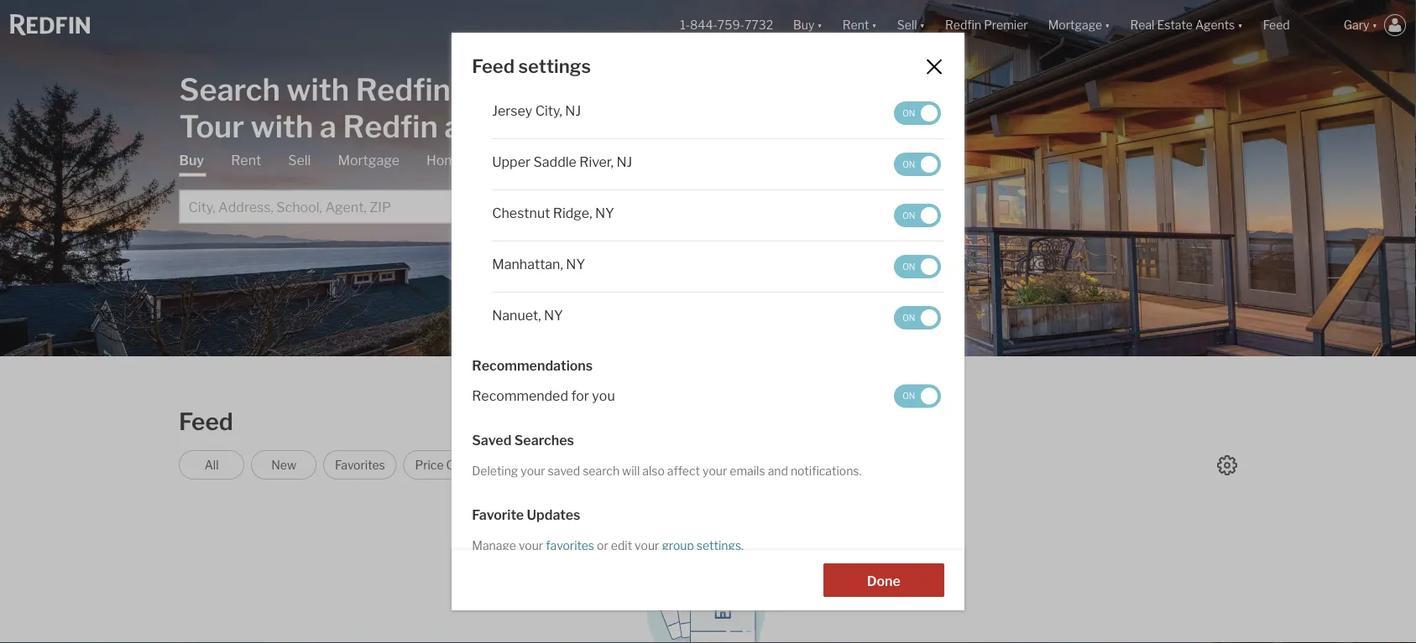 Task type: locate. For each thing, give the bounding box(es) containing it.
tour
[[179, 108, 244, 145]]

searches
[[514, 433, 574, 449]]

favorites
[[546, 539, 594, 554]]

change for status change
[[800, 458, 843, 473]]

saved
[[548, 465, 580, 479]]

open
[[518, 458, 548, 473]]

2 horizontal spatial feed
[[1263, 18, 1290, 32]]

1 change from the left
[[446, 458, 489, 473]]

favorite
[[472, 508, 524, 524]]

your down favorite updates
[[519, 539, 543, 554]]

chestnut ridge, ny
[[492, 205, 614, 221]]

0 vertical spatial redfin
[[945, 18, 982, 32]]

ny right nanuet,
[[544, 308, 563, 324]]

change inside option
[[800, 458, 843, 473]]

ny right manhattan,
[[566, 256, 585, 273]]

0 horizontal spatial redfin
[[343, 108, 438, 145]]

deleting
[[472, 465, 518, 479]]

Status Change radio
[[749, 451, 854, 480]]

redfin inside redfin premier button
[[945, 18, 982, 32]]

status
[[760, 458, 797, 473]]

redfin inside search with redfin. tour with a redfin agent.
[[343, 108, 438, 145]]

1-844-759-7732 link
[[680, 18, 773, 32]]

redfin premier
[[945, 18, 1028, 32]]

change
[[446, 458, 489, 473], [800, 458, 843, 473]]

recommended
[[472, 389, 568, 405]]

1 horizontal spatial nj
[[617, 154, 632, 170]]

upper saddle river, nj
[[492, 154, 632, 170]]

ny for nanuet, ny
[[544, 308, 563, 324]]

jersey
[[492, 103, 533, 119]]

deleting your saved search will also affect your emails and notifications.
[[472, 465, 862, 479]]

0 horizontal spatial ny
[[544, 308, 563, 324]]

All radio
[[179, 451, 244, 480]]

house
[[550, 458, 586, 473]]

change down saved
[[446, 458, 489, 473]]

sell
[[288, 152, 311, 169]]

search
[[179, 71, 280, 108]]

saved searches
[[472, 433, 574, 449]]

change right "status"
[[800, 458, 843, 473]]

feed inside button
[[1263, 18, 1290, 32]]

844-
[[690, 18, 718, 32]]

jersey city, nj
[[492, 103, 581, 119]]

1 horizontal spatial change
[[800, 458, 843, 473]]

ny
[[595, 205, 614, 221], [566, 256, 585, 273], [544, 308, 563, 324]]

feed for feed settings
[[472, 55, 515, 78]]

feed
[[1263, 18, 1290, 32], [472, 55, 515, 78], [179, 408, 233, 437]]

will
[[622, 465, 640, 479]]

nj right city,
[[565, 103, 581, 119]]

change inside option
[[446, 458, 489, 473]]

all
[[205, 458, 219, 473]]

buy
[[179, 152, 204, 169]]

feed button
[[1253, 0, 1334, 50]]

ridge,
[[553, 205, 592, 221]]

1 vertical spatial redfin
[[343, 108, 438, 145]]

updates
[[527, 508, 580, 524]]

favorites link
[[543, 539, 597, 554]]

nj right river, at the left top of the page
[[617, 154, 632, 170]]

1 vertical spatial nj
[[617, 154, 632, 170]]

also
[[642, 465, 665, 479]]

0 vertical spatial feed
[[1263, 18, 1290, 32]]

2 horizontal spatial ny
[[595, 205, 614, 221]]

1 horizontal spatial redfin
[[945, 18, 982, 32]]

2 vertical spatial feed
[[179, 408, 233, 437]]

status change
[[760, 458, 843, 473]]

done
[[867, 573, 901, 590]]

redfin
[[945, 18, 982, 32], [343, 108, 438, 145]]

1 horizontal spatial feed
[[472, 55, 515, 78]]

chestnut
[[492, 205, 550, 221]]

0 horizontal spatial change
[[446, 458, 489, 473]]

1-
[[680, 18, 690, 32]]

ny left 'submit search' icon
[[595, 205, 614, 221]]

your
[[521, 465, 545, 479], [703, 465, 727, 479], [519, 539, 543, 554], [635, 539, 659, 554]]

option group
[[179, 451, 854, 480]]

redfin left premier
[[945, 18, 982, 32]]

notifications.
[[791, 465, 862, 479]]

or
[[597, 539, 608, 554]]

with
[[287, 71, 349, 108], [251, 108, 313, 145]]

home estimate
[[426, 152, 523, 169]]

search with redfin. tour with a redfin agent.
[[179, 71, 535, 145]]

you
[[592, 389, 615, 405]]

1 vertical spatial ny
[[566, 256, 585, 273]]

nj
[[565, 103, 581, 119], [617, 154, 632, 170]]

nanuet, ny
[[492, 308, 563, 324]]

settings.
[[697, 539, 744, 554]]

manhattan,
[[492, 256, 563, 273]]

recommendations
[[472, 358, 593, 374]]

Sold radio
[[677, 451, 743, 480]]

Favorites radio
[[323, 451, 397, 480]]

rent link
[[231, 152, 261, 170]]

2 change from the left
[[800, 458, 843, 473]]

redfin up mortgage at top
[[343, 108, 438, 145]]

0 vertical spatial ny
[[595, 205, 614, 221]]

new
[[271, 458, 296, 473]]

Price Change radio
[[404, 451, 500, 480]]

manage
[[472, 539, 516, 554]]

2 vertical spatial ny
[[544, 308, 563, 324]]

0 horizontal spatial nj
[[565, 103, 581, 119]]

1 horizontal spatial ny
[[566, 256, 585, 273]]

1 vertical spatial feed
[[472, 55, 515, 78]]

your right edit
[[635, 539, 659, 554]]

0 vertical spatial nj
[[565, 103, 581, 119]]

tab list
[[179, 152, 641, 224]]



Task type: describe. For each thing, give the bounding box(es) containing it.
price
[[415, 458, 444, 473]]

redfin.
[[356, 71, 458, 108]]

home estimate link
[[426, 152, 523, 170]]

1-844-759-7732
[[680, 18, 773, 32]]

emails
[[730, 465, 765, 479]]

759-
[[718, 18, 745, 32]]

nanuet,
[[492, 308, 541, 324]]

feed settings
[[472, 55, 591, 78]]

buy link
[[179, 152, 204, 177]]

recommended for you
[[472, 389, 615, 405]]

estimate
[[467, 152, 523, 169]]

your right affect
[[703, 465, 727, 479]]

group
[[662, 539, 694, 554]]

7732
[[745, 18, 773, 32]]

option group containing all
[[179, 451, 854, 480]]

saved
[[472, 433, 512, 449]]

edit
[[611, 539, 632, 554]]

home
[[426, 152, 464, 169]]

done button
[[823, 564, 944, 598]]

open house
[[518, 458, 586, 473]]

upper
[[492, 154, 531, 170]]

saddle
[[534, 154, 577, 170]]

and
[[768, 465, 788, 479]]

New radio
[[251, 451, 317, 480]]

change for price change
[[446, 458, 489, 473]]

for
[[571, 389, 589, 405]]

redfin premier button
[[935, 0, 1038, 50]]

submit search image
[[616, 201, 629, 214]]

group settings. link
[[659, 539, 744, 554]]

city,
[[535, 103, 562, 119]]

sold
[[698, 458, 722, 473]]

a
[[320, 108, 337, 145]]

insights
[[615, 458, 659, 473]]

your left saved
[[521, 465, 545, 479]]

ny for manhattan, ny
[[566, 256, 585, 273]]

mortgage
[[338, 152, 400, 169]]

rent
[[231, 152, 261, 169]]

Insights radio
[[604, 451, 670, 480]]

agent.
[[444, 108, 535, 145]]

mortgage link
[[338, 152, 400, 170]]

premier
[[984, 18, 1028, 32]]

river,
[[580, 154, 614, 170]]

feed for feed button
[[1263, 18, 1290, 32]]

sell link
[[288, 152, 311, 170]]

City, Address, School, Agent, ZIP search field
[[179, 190, 604, 224]]

Open House radio
[[507, 451, 597, 480]]

favorites
[[335, 458, 385, 473]]

manhattan, ny
[[492, 256, 585, 273]]

0 horizontal spatial feed
[[179, 408, 233, 437]]

manage your favorites or edit your group settings.
[[472, 539, 744, 554]]

tab list containing buy
[[179, 152, 641, 224]]

affect
[[667, 465, 700, 479]]

favorite updates
[[472, 508, 580, 524]]

price change
[[415, 458, 489, 473]]

search
[[583, 465, 620, 479]]

settings
[[518, 55, 591, 78]]



Task type: vqa. For each thing, say whether or not it's contained in the screenshot.
topmost its
no



